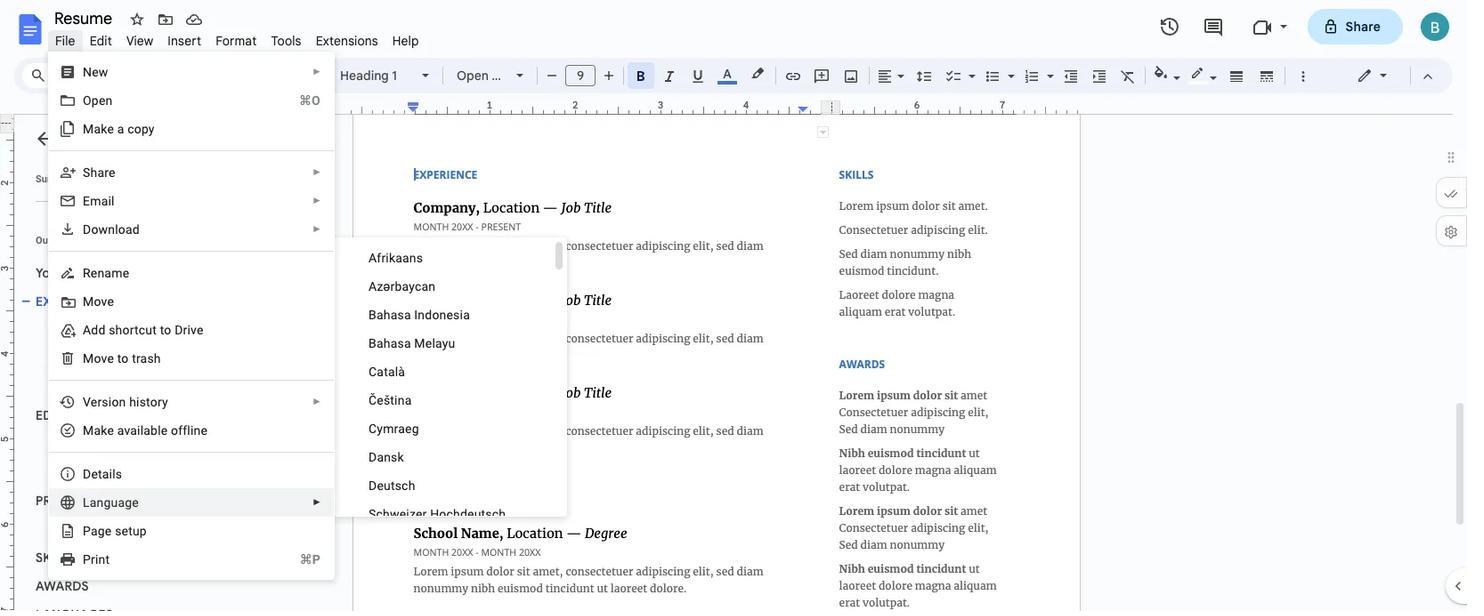 Task type: describe. For each thing, give the bounding box(es) containing it.
3 company, location — job title from the top
[[50, 380, 225, 394]]

k
[[101, 424, 107, 438]]

edit
[[90, 33, 112, 49]]

2 job from the top
[[175, 352, 197, 366]]

tools menu item
[[264, 30, 309, 52]]

2 title from the top
[[200, 352, 225, 366]]

— right trash
[[162, 352, 172, 366]]

move to trash t element
[[83, 352, 166, 366]]

text color image
[[718, 63, 737, 85]]

open
[[457, 68, 489, 84]]

o
[[121, 352, 129, 366]]

file
[[55, 33, 75, 49]]

► for ew
[[313, 67, 321, 77]]

rint
[[91, 553, 110, 567]]

azərbaycan
[[369, 280, 436, 294]]

line & paragraph spacing image
[[914, 63, 934, 88]]

summary
[[36, 174, 78, 185]]

g
[[98, 524, 105, 539]]

tools
[[271, 33, 302, 49]]

3 title from the top
[[200, 380, 225, 394]]

format
[[216, 33, 257, 49]]

add shortcut to drive
[[83, 323, 204, 337]]

project
[[50, 523, 90, 537]]

open sans
[[457, 68, 520, 84]]

istory
[[136, 395, 168, 410]]

— left drive
[[162, 323, 172, 337]]

make a copy c element
[[83, 122, 160, 136]]

mode and view toolbar
[[1344, 58, 1442, 93]]

skills
[[36, 550, 76, 566]]

hare
[[90, 166, 115, 180]]

format menu item
[[208, 30, 264, 52]]

indonesia
[[414, 308, 470, 322]]

deutsch
[[369, 479, 415, 493]]

summary heading
[[36, 173, 78, 187]]

⌘o
[[299, 93, 321, 108]]

detail
[[144, 523, 177, 537]]

c
[[127, 122, 134, 136]]

s hare
[[83, 166, 115, 180]]

1 job from the top
[[175, 323, 197, 337]]

menu bar banner
[[0, 0, 1467, 612]]

name for project
[[94, 523, 128, 537]]

p rint
[[83, 553, 110, 567]]

ma
[[83, 424, 101, 438]]

heading 1
[[340, 68, 397, 84]]

menu bar inside menu bar 'banner'
[[48, 23, 426, 53]]

insert image image
[[841, 63, 861, 88]]

dansk
[[369, 451, 404, 465]]

view menu item
[[119, 30, 161, 52]]

new n element
[[83, 65, 114, 79]]

version h istory
[[83, 395, 168, 410]]

details
[[83, 467, 122, 482]]

version history h element
[[83, 395, 173, 410]]

— up istory
[[162, 380, 172, 394]]

bahasa for bahasa melayu
[[369, 337, 411, 351]]

Rename text field
[[48, 7, 123, 28]]

čeština
[[369, 394, 412, 408]]

bahasa for bahasa indonesia
[[369, 308, 411, 322]]

l
[[83, 496, 90, 510]]

your name
[[36, 265, 101, 281]]

2 company, from the top
[[50, 352, 106, 366]]

border width image
[[1226, 63, 1247, 88]]

rename r element
[[83, 266, 135, 280]]

drive
[[175, 323, 204, 337]]

ename
[[91, 266, 129, 280]]

d ownload
[[83, 223, 140, 237]]

ew
[[92, 65, 108, 79]]

bahasa indonesia
[[369, 308, 470, 322]]

e for g
[[105, 524, 112, 539]]

move m element
[[83, 295, 119, 309]]

ownload
[[91, 223, 140, 237]]

extensions menu item
[[309, 30, 385, 52]]

awards
[[36, 579, 89, 595]]

move t o trash
[[83, 352, 161, 366]]

cymraeg
[[369, 422, 419, 436]]

⌘o element
[[278, 92, 321, 110]]

pen
[[92, 93, 113, 108]]

1 name, from the top
[[92, 437, 129, 451]]

afrikaans
[[369, 251, 423, 265]]

click to select borders image
[[817, 126, 829, 138]]

styles list. heading 1 selected. option
[[340, 63, 411, 88]]

m
[[83, 295, 94, 309]]

melayu
[[414, 337, 455, 351]]

— down offline
[[185, 466, 195, 480]]

— left the detail
[[131, 523, 141, 537]]

català
[[369, 365, 405, 379]]

1 title from the top
[[200, 323, 225, 337]]

► for hare
[[313, 167, 321, 177]]

p
[[83, 553, 91, 567]]

share s element
[[83, 166, 121, 180]]

view
[[126, 33, 153, 49]]

to
[[160, 323, 171, 337]]

education
[[36, 408, 109, 424]]

make a c opy
[[83, 122, 155, 136]]

font list. open sans selected. option
[[457, 63, 520, 88]]

5 ► from the top
[[313, 397, 321, 407]]

Menus field
[[22, 63, 111, 88]]

project name — detail
[[50, 523, 177, 537]]

mail
[[90, 194, 115, 208]]

move
[[83, 352, 114, 366]]

ove
[[94, 295, 114, 309]]

s
[[83, 166, 90, 180]]

setup
[[115, 524, 147, 539]]

anguage
[[90, 496, 139, 510]]



Task type: vqa. For each thing, say whether or not it's contained in the screenshot.


Task type: locate. For each thing, give the bounding box(es) containing it.
t
[[117, 352, 121, 366]]

job right to
[[175, 323, 197, 337]]

o pen
[[83, 93, 113, 108]]

add shortcut to drive , element
[[83, 323, 209, 337]]

o
[[83, 93, 92, 108]]

help menu item
[[385, 30, 426, 52]]

help
[[392, 33, 419, 49]]

►
[[313, 67, 321, 77], [313, 167, 321, 177], [313, 196, 321, 206], [313, 224, 321, 234], [313, 397, 321, 407], [313, 498, 321, 508]]

Font size text field
[[566, 65, 595, 86]]

menu bar containing file
[[48, 23, 426, 53]]

1 vertical spatial e
[[105, 524, 112, 539]]

offline
[[171, 424, 208, 438]]

0 vertical spatial school name, location — degree
[[50, 437, 238, 451]]

pa
[[83, 524, 98, 539]]

schweizer
[[369, 508, 427, 522]]

2 school from the top
[[50, 466, 89, 480]]

school name, location — degree down istory
[[50, 437, 238, 451]]

document outline element
[[14, 115, 256, 612]]

company, down experience on the left of the page
[[50, 323, 106, 337]]

open o element
[[83, 93, 118, 108]]

menu
[[48, 52, 335, 581], [334, 238, 567, 529]]

projects
[[36, 493, 100, 509]]

bahasa melayu
[[369, 337, 455, 351]]

0 vertical spatial job
[[175, 323, 197, 337]]

2 bahasa from the top
[[369, 337, 411, 351]]

0 vertical spatial e
[[107, 424, 114, 438]]

1 company, location — job title from the top
[[50, 323, 225, 337]]

job up offline
[[175, 380, 197, 394]]

Star checkbox
[[125, 7, 150, 32]]

1 vertical spatial name,
[[92, 466, 129, 480]]

1 company, from the top
[[50, 323, 106, 337]]

make
[[83, 122, 114, 136]]

► for mail
[[313, 196, 321, 206]]

opy
[[134, 122, 155, 136]]

1
[[392, 68, 397, 84]]

download d element
[[83, 223, 145, 237]]

version
[[83, 395, 126, 410]]

name,
[[92, 437, 129, 451], [92, 466, 129, 480]]

e right ma
[[107, 424, 114, 438]]

6 ► from the top
[[313, 498, 321, 508]]

2 vertical spatial title
[[200, 380, 225, 394]]

email e element
[[83, 194, 120, 208]]

e mail
[[83, 194, 115, 208]]

available
[[117, 424, 168, 438]]

2 vertical spatial job
[[175, 380, 197, 394]]

location
[[109, 323, 159, 337], [109, 352, 159, 366], [109, 380, 159, 394], [132, 437, 182, 451], [132, 466, 182, 480]]

title down drive
[[200, 352, 225, 366]]

extensions
[[316, 33, 378, 49]]

job
[[175, 323, 197, 337], [175, 352, 197, 366], [175, 380, 197, 394]]

highlight color image
[[748, 63, 767, 85]]

name, up details b element
[[92, 437, 129, 451]]

r ename
[[83, 266, 129, 280]]

application
[[0, 0, 1467, 612]]

⌘p element
[[278, 551, 321, 569]]

3 job from the top
[[175, 380, 197, 394]]

2 name, from the top
[[92, 466, 129, 480]]

1 ► from the top
[[313, 67, 321, 77]]

0 vertical spatial name
[[66, 265, 101, 281]]

experience
[[36, 294, 111, 310]]

n
[[83, 65, 92, 79]]

0 vertical spatial bahasa
[[369, 308, 411, 322]]

name for your
[[66, 265, 101, 281]]

trash
[[132, 352, 161, 366]]

e
[[107, 424, 114, 438], [105, 524, 112, 539]]

Font size field
[[565, 65, 603, 87]]

bahasa up català
[[369, 337, 411, 351]]

title up offline
[[200, 380, 225, 394]]

outline heading
[[14, 234, 242, 259]]

1 vertical spatial job
[[175, 352, 197, 366]]

⌘p
[[300, 553, 321, 567]]

2 school name, location — degree from the top
[[50, 466, 238, 480]]

e right pa
[[105, 524, 112, 539]]

insert menu item
[[161, 30, 208, 52]]

menu containing n
[[48, 52, 335, 581]]

sans
[[492, 68, 520, 84]]

pa g e setup
[[83, 524, 147, 539]]

1 bahasa from the top
[[369, 308, 411, 322]]

a
[[117, 122, 124, 136]]

d
[[83, 223, 91, 237]]

menu bar
[[48, 23, 426, 53]]

n ew
[[83, 65, 108, 79]]

—
[[162, 323, 172, 337], [162, 352, 172, 366], [162, 380, 172, 394], [185, 437, 195, 451], [185, 466, 195, 480], [131, 523, 141, 537]]

print p element
[[83, 553, 115, 567]]

hochdeutsch
[[430, 508, 506, 522]]

application containing share
[[0, 0, 1467, 612]]

0 vertical spatial company,
[[50, 323, 106, 337]]

file menu item
[[48, 30, 82, 52]]

degree right "available"
[[198, 437, 238, 451]]

title
[[200, 323, 225, 337], [200, 352, 225, 366], [200, 380, 225, 394]]

company, location — job title
[[50, 323, 225, 337], [50, 352, 225, 366], [50, 380, 225, 394]]

schweizer hochdeutsch
[[369, 508, 506, 522]]

edit menu item
[[82, 30, 119, 52]]

title right to
[[200, 323, 225, 337]]

l anguage
[[83, 496, 139, 510]]

1 vertical spatial name
[[94, 523, 128, 537]]

heading
[[340, 68, 389, 84]]

school up projects
[[50, 466, 89, 480]]

page setup g element
[[83, 524, 152, 539]]

1 school name, location — degree from the top
[[50, 437, 238, 451]]

add
[[83, 323, 106, 337]]

0 vertical spatial school
[[50, 437, 89, 451]]

m ove
[[83, 295, 114, 309]]

e
[[83, 194, 90, 208]]

4 ► from the top
[[313, 224, 321, 234]]

1 school from the top
[[50, 437, 89, 451]]

e for k
[[107, 424, 114, 438]]

main toolbar
[[110, 0, 1317, 506]]

shortcut
[[109, 323, 157, 337]]

1 vertical spatial school name, location — degree
[[50, 466, 238, 480]]

details b element
[[83, 467, 128, 482]]

degree down offline
[[198, 466, 238, 480]]

1 vertical spatial company,
[[50, 352, 106, 366]]

school name, location — degree
[[50, 437, 238, 451], [50, 466, 238, 480]]

h
[[129, 395, 136, 410]]

bahasa down azərbaycan
[[369, 308, 411, 322]]

border dash image
[[1257, 63, 1277, 88]]

r
[[83, 266, 91, 280]]

share button
[[1308, 9, 1403, 45]]

— right "available"
[[185, 437, 195, 451]]

3 company, from the top
[[50, 380, 106, 394]]

0 vertical spatial title
[[200, 323, 225, 337]]

language l element
[[83, 496, 144, 510]]

job down drive
[[175, 352, 197, 366]]

2 company, location — job title from the top
[[50, 352, 225, 366]]

your
[[36, 265, 63, 281]]

3 ► from the top
[[313, 196, 321, 206]]

► for ownload
[[313, 224, 321, 234]]

outline
[[36, 235, 67, 247]]

name, up l anguage
[[92, 466, 129, 480]]

company,
[[50, 323, 106, 337], [50, 352, 106, 366], [50, 380, 106, 394]]

1 vertical spatial degree
[[198, 466, 238, 480]]

name
[[66, 265, 101, 281], [94, 523, 128, 537]]

bahasa
[[369, 308, 411, 322], [369, 337, 411, 351]]

0 vertical spatial company, location — job title
[[50, 323, 225, 337]]

company, down 'add'
[[50, 352, 106, 366]]

menu containing afrikaans
[[334, 238, 567, 529]]

2 vertical spatial company, location — job title
[[50, 380, 225, 394]]

school down education
[[50, 437, 89, 451]]

share
[[1346, 19, 1381, 35]]

2 ► from the top
[[313, 167, 321, 177]]

1 vertical spatial company, location — job title
[[50, 352, 225, 366]]

1 vertical spatial title
[[200, 352, 225, 366]]

ma k e available offline
[[83, 424, 208, 438]]

► for anguage
[[313, 498, 321, 508]]

2 degree from the top
[[198, 466, 238, 480]]

degree
[[198, 437, 238, 451], [198, 466, 238, 480]]

make available offline k element
[[83, 424, 213, 438]]

company, up education
[[50, 380, 106, 394]]

1 vertical spatial school
[[50, 466, 89, 480]]

2 vertical spatial company,
[[50, 380, 106, 394]]

0 vertical spatial name,
[[92, 437, 129, 451]]

0 vertical spatial degree
[[198, 437, 238, 451]]

1 degree from the top
[[198, 437, 238, 451]]

insert
[[168, 33, 201, 49]]

1 vertical spatial bahasa
[[369, 337, 411, 351]]

school name, location — degree down ma k e available offline
[[50, 466, 238, 480]]



